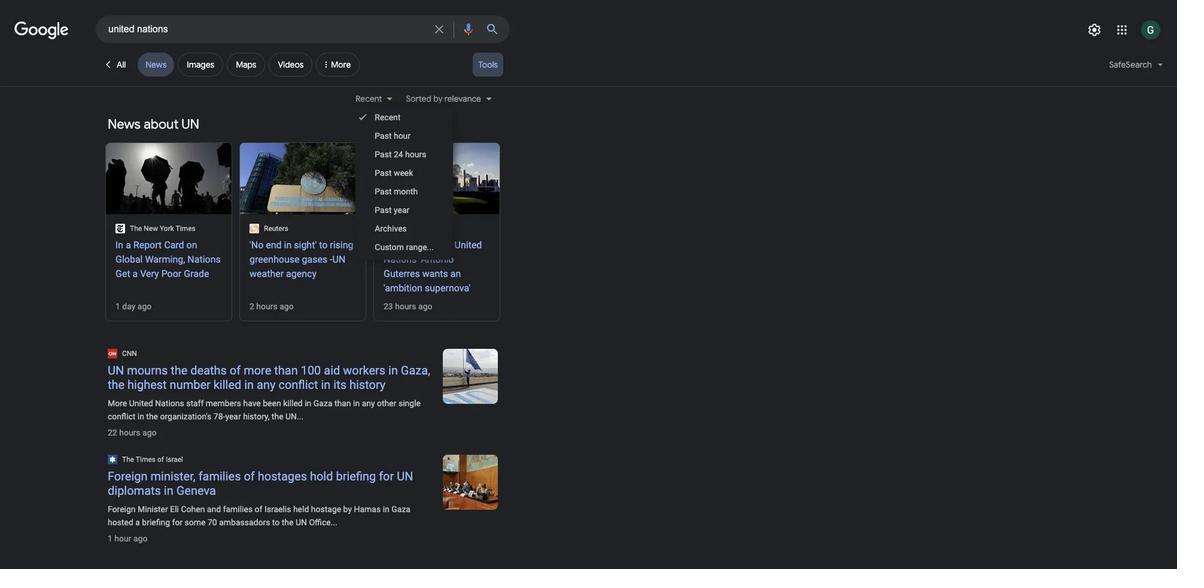 Task type: locate. For each thing, give the bounding box(es) containing it.
its
[[334, 378, 347, 392]]

npr
[[398, 225, 412, 233]]

1 foreign from the top
[[108, 469, 148, 484]]

1 horizontal spatial than
[[335, 399, 351, 408]]

gaza
[[314, 399, 333, 408], [392, 505, 411, 514]]

0 horizontal spatial conflict
[[108, 412, 135, 422]]

office...
[[309, 518, 338, 527]]

custom range... menu item
[[375, 242, 434, 252]]

0 horizontal spatial hour
[[115, 534, 131, 544]]

100
[[301, 363, 321, 378]]

un inside foreign minister eli cohen and families of israelis held hostage by hamas  in gaza hosted a briefing for some 70 ambassadors to the un office...
[[296, 518, 307, 527]]

more button
[[316, 53, 360, 81]]

past for past year
[[375, 205, 392, 215]]

gaza inside foreign minister eli cohen and families of israelis held hostage by hamas  in gaza hosted a briefing for some 70 ambassadors to the un office...
[[392, 505, 411, 514]]

for down eli
[[172, 518, 183, 527]]

to inside foreign minister eli cohen and families of israelis held hostage by hamas  in gaza hosted a briefing for some 70 ambassadors to the un office...
[[272, 518, 280, 527]]

0 horizontal spatial more
[[108, 399, 127, 408]]

1 horizontal spatial briefing
[[336, 469, 376, 484]]

york
[[160, 225, 174, 233]]

search by voice image
[[462, 22, 476, 37]]

hour down recent radio item at top left
[[394, 131, 411, 141]]

range...
[[406, 242, 434, 252]]

navigation
[[0, 90, 1178, 110]]

0 vertical spatial for
[[379, 469, 394, 484]]

0 vertical spatial the
[[130, 225, 142, 233]]

the left the new
[[130, 225, 142, 233]]

any
[[257, 378, 276, 392], [362, 399, 375, 408]]

1 vertical spatial any
[[362, 399, 375, 408]]

2 vertical spatial a
[[135, 518, 140, 527]]

antonio
[[421, 254, 454, 265]]

and
[[207, 505, 221, 514]]

past for past week
[[375, 168, 392, 178]]

families up the and
[[199, 469, 241, 484]]

custom range...
[[375, 242, 434, 252]]

tools button
[[473, 53, 504, 77]]

1 vertical spatial to
[[272, 518, 280, 527]]

1 past from the top
[[375, 131, 392, 141]]

change:
[[419, 239, 452, 251]]

in right end on the top of the page
[[284, 239, 292, 251]]

1 vertical spatial gaza
[[392, 505, 411, 514]]

about
[[144, 116, 179, 133]]

0 horizontal spatial killed
[[214, 378, 241, 392]]

ago for wants
[[419, 302, 433, 311]]

1 for 1 day ago
[[116, 302, 120, 311]]

united down highest in the bottom left of the page
[[129, 399, 153, 408]]

hours right 2
[[256, 302, 278, 311]]

1 vertical spatial the
[[122, 456, 134, 464]]

to down 'israelis'
[[272, 518, 280, 527]]

recent up past hour
[[375, 113, 401, 122]]

of inside foreign minister eli cohen and families of israelis held hostage by hamas  in gaza hosted a briefing for some 70 ambassadors to the un office...
[[255, 505, 263, 514]]

hour for 1
[[115, 534, 131, 544]]

3 past from the top
[[375, 168, 392, 178]]

a right 'in'
[[126, 239, 131, 251]]

1 vertical spatial hour
[[115, 534, 131, 544]]

than inside un mourns the deaths of more than 100 aid workers in gaza, the highest  number killed in any conflict in its history
[[274, 363, 298, 378]]

past hour
[[375, 131, 411, 141]]

past
[[375, 131, 392, 141], [375, 150, 392, 159], [375, 168, 392, 178], [375, 187, 392, 196], [375, 205, 392, 215]]

0 horizontal spatial any
[[257, 378, 276, 392]]

1 horizontal spatial times
[[176, 225, 196, 233]]

foreign for foreign minister eli cohen and families of israelis held hostage by hamas  in gaza hosted a briefing for some 70 ambassadors to the un office...
[[108, 505, 136, 514]]

foreign down the times of israel
[[108, 469, 148, 484]]

ago right 2
[[280, 302, 294, 311]]

hold
[[310, 469, 333, 484]]

past up past year
[[375, 187, 392, 196]]

year down the members
[[225, 412, 241, 422]]

sorted by relevance button
[[399, 92, 498, 105]]

more right videos
[[331, 59, 351, 70]]

1 vertical spatial united
[[129, 399, 153, 408]]

news for news
[[146, 59, 167, 70]]

families up ambassadors
[[223, 505, 253, 514]]

gaza down the aid
[[314, 399, 333, 408]]

foreign inside foreign minister eli cohen and families of israelis held hostage by hamas  in gaza hosted a briefing for some 70 ambassadors to the un office...
[[108, 505, 136, 514]]

1 horizontal spatial killed
[[283, 399, 303, 408]]

past week
[[375, 168, 413, 178]]

the left deaths
[[171, 363, 188, 378]]

1 horizontal spatial nations
[[188, 254, 221, 265]]

1 horizontal spatial more
[[331, 59, 351, 70]]

rising
[[330, 239, 354, 251]]

briefing down minister
[[142, 518, 170, 527]]

nations up grade
[[188, 254, 221, 265]]

conflict up 22
[[108, 412, 135, 422]]

1 vertical spatial more
[[108, 399, 127, 408]]

0 vertical spatial to
[[319, 239, 328, 251]]

the
[[171, 363, 188, 378], [108, 378, 125, 392], [146, 412, 158, 422], [272, 412, 284, 422], [282, 518, 294, 527]]

briefing inside foreign minister eli cohen and families of israelis held hostage by hamas  in gaza hosted a briefing for some 70 ambassadors to the un office...
[[142, 518, 170, 527]]

get
[[116, 268, 130, 280]]

2 foreign from the top
[[108, 505, 136, 514]]

2 past from the top
[[375, 150, 392, 159]]

news link
[[138, 53, 174, 77]]

1 vertical spatial times
[[136, 456, 156, 464]]

more up 22
[[108, 399, 127, 408]]

ago right day
[[138, 302, 152, 311]]

card
[[164, 239, 184, 251]]

to up gases
[[319, 239, 328, 251]]

united inside more united nations staff members have been killed in gaza than in any  other single conflict in the organization's 78-year history, the un...
[[129, 399, 153, 408]]

hours for 23 hours ago
[[395, 302, 416, 311]]

in right hamas
[[383, 505, 390, 514]]

than down its
[[335, 399, 351, 408]]

maps
[[236, 59, 257, 70]]

ago for warming,
[[138, 302, 152, 311]]

hours
[[405, 150, 427, 159], [256, 302, 278, 311], [395, 302, 416, 311], [119, 428, 140, 438]]

nations up "organization's" at the left of the page
[[155, 399, 184, 408]]

0 vertical spatial briefing
[[336, 469, 376, 484]]

times left israel at the bottom left of the page
[[136, 456, 156, 464]]

78-
[[214, 412, 225, 422]]

report
[[133, 239, 162, 251]]

workers
[[343, 363, 386, 378]]

1 vertical spatial by
[[343, 505, 352, 514]]

0 vertical spatial gaza
[[314, 399, 333, 408]]

hour down hosted
[[115, 534, 131, 544]]

highest
[[128, 378, 167, 392]]

by right sorted
[[434, 93, 443, 104]]

Search search field
[[108, 23, 427, 38]]

a inside foreign minister eli cohen and families of israelis held hostage by hamas  in gaza hosted a briefing for some 70 ambassadors to the un office...
[[135, 518, 140, 527]]

year
[[394, 205, 410, 215], [225, 412, 241, 422]]

1 vertical spatial than
[[335, 399, 351, 408]]

1 day ago
[[116, 302, 152, 311]]

list containing in a report card on global warming, nations get a very poor grade
[[105, 140, 501, 323]]

of left the more
[[230, 363, 241, 378]]

images
[[187, 59, 214, 70]]

1 vertical spatial briefing
[[142, 518, 170, 527]]

0 vertical spatial than
[[274, 363, 298, 378]]

minister,
[[151, 469, 196, 484]]

past left week at the left top of the page
[[375, 168, 392, 178]]

guterres
[[384, 268, 420, 280]]

the times of israel
[[122, 456, 183, 464]]

5 past from the top
[[375, 205, 392, 215]]

year down past month link
[[394, 205, 410, 215]]

0 vertical spatial foreign
[[108, 469, 148, 484]]

0 vertical spatial any
[[257, 378, 276, 392]]

to inside the 'no end in sight' to rising greenhouse gases -un weather agency
[[319, 239, 328, 251]]

hosted
[[108, 518, 133, 527]]

times up on
[[176, 225, 196, 233]]

clear image
[[432, 16, 447, 43]]

of left hostages
[[244, 469, 255, 484]]

united
[[455, 239, 482, 251], [129, 399, 153, 408]]

1 horizontal spatial gaza
[[392, 505, 411, 514]]

hours right 23
[[395, 302, 416, 311]]

the down 22 hours ago
[[122, 456, 134, 464]]

0 horizontal spatial than
[[274, 363, 298, 378]]

0 vertical spatial families
[[199, 469, 241, 484]]

0 horizontal spatial by
[[343, 505, 352, 514]]

1 vertical spatial a
[[133, 268, 138, 280]]

recent up recent radio item at top left
[[356, 93, 382, 104]]

killed up un...
[[283, 399, 303, 408]]

hours right "24"
[[405, 150, 427, 159]]

0 vertical spatial united
[[455, 239, 482, 251]]

the inside list
[[130, 225, 142, 233]]

single
[[399, 399, 421, 408]]

un inside un mourns the deaths of more than 100 aid workers in gaza, the highest  number killed in any conflict in its history
[[108, 363, 124, 378]]

past left "24"
[[375, 150, 392, 159]]

0 horizontal spatial for
[[172, 518, 183, 527]]

0 horizontal spatial year
[[225, 412, 241, 422]]

more
[[331, 59, 351, 70], [108, 399, 127, 408]]

for
[[379, 469, 394, 484], [172, 518, 183, 527]]

1 down hosted
[[108, 534, 112, 544]]

aid
[[324, 363, 340, 378]]

cnn
[[122, 350, 137, 358]]

any up been
[[257, 378, 276, 392]]

history,
[[243, 412, 270, 422]]

1 horizontal spatial by
[[434, 93, 443, 104]]

global
[[116, 254, 143, 265]]

wants
[[423, 268, 448, 280]]

0 horizontal spatial united
[[129, 399, 153, 408]]

1 left day
[[116, 302, 120, 311]]

0 vertical spatial 1
[[116, 302, 120, 311]]

1 vertical spatial 1
[[108, 534, 112, 544]]

1 vertical spatial recent
[[375, 113, 401, 122]]

0 horizontal spatial to
[[272, 518, 280, 527]]

0 horizontal spatial gaza
[[314, 399, 333, 408]]

the down been
[[272, 412, 284, 422]]

0 vertical spatial news
[[146, 59, 167, 70]]

than left 100
[[274, 363, 298, 378]]

menu
[[356, 105, 453, 260]]

news left about at the left top
[[108, 116, 141, 133]]

1 horizontal spatial 1
[[116, 302, 120, 311]]

0 vertical spatial by
[[434, 93, 443, 104]]

hours for 2 hours ago
[[256, 302, 278, 311]]

killed
[[214, 378, 241, 392], [283, 399, 303, 408]]

4 past from the top
[[375, 187, 392, 196]]

2 hours ago
[[250, 302, 294, 311]]

1 horizontal spatial news
[[146, 59, 167, 70]]

1 horizontal spatial hour
[[394, 131, 411, 141]]

list
[[105, 140, 501, 323]]

any left 'other'
[[362, 399, 375, 408]]

to
[[319, 239, 328, 251], [272, 518, 280, 527]]

members
[[206, 399, 241, 408]]

conflict inside more united nations staff members have been killed in gaza than in any  other single conflict in the organization's 78-year history, the un...
[[108, 412, 135, 422]]

un mourns the deaths of more than 100 aid workers in gaza, the highest  number killed in any conflict in its history
[[108, 363, 431, 392]]

recent
[[356, 93, 382, 104], [375, 113, 401, 122]]

end
[[266, 239, 282, 251]]

gaza,
[[401, 363, 431, 378]]

than
[[274, 363, 298, 378], [335, 399, 351, 408]]

1 horizontal spatial united
[[455, 239, 482, 251]]

1 inside list
[[116, 302, 120, 311]]

news right all
[[146, 59, 167, 70]]

0 vertical spatial year
[[394, 205, 410, 215]]

ago
[[138, 302, 152, 311], [280, 302, 294, 311], [419, 302, 433, 311], [143, 428, 157, 438], [133, 534, 148, 544]]

1 vertical spatial conflict
[[108, 412, 135, 422]]

gaza right hamas
[[392, 505, 411, 514]]

0 horizontal spatial briefing
[[142, 518, 170, 527]]

past month link
[[356, 183, 453, 201]]

past up archives
[[375, 205, 392, 215]]

1 vertical spatial for
[[172, 518, 183, 527]]

past up past 24 hours
[[375, 131, 392, 141]]

in down "history"
[[353, 399, 360, 408]]

by inside foreign minister eli cohen and families of israelis held hostage by hamas  in gaza hosted a briefing for some 70 ambassadors to the un office...
[[343, 505, 352, 514]]

in up 22 hours ago
[[138, 412, 144, 422]]

past for past 24 hours
[[375, 150, 392, 159]]

united up an at the left of the page
[[455, 239, 482, 251]]

the
[[130, 225, 142, 233], [122, 456, 134, 464]]

1 horizontal spatial year
[[394, 205, 410, 215]]

greenhouse
[[250, 254, 300, 265]]

foreign up hosted
[[108, 505, 136, 514]]

gaza inside more united nations staff members have been killed in gaza than in any  other single conflict in the organization's 78-year history, the un...
[[314, 399, 333, 408]]

menu containing recent
[[356, 105, 453, 260]]

1 horizontal spatial any
[[362, 399, 375, 408]]

israelis
[[265, 505, 291, 514]]

1 horizontal spatial conflict
[[279, 378, 318, 392]]

diplomats
[[108, 484, 161, 498]]

0 horizontal spatial nations
[[155, 399, 184, 408]]

1 horizontal spatial for
[[379, 469, 394, 484]]

1 vertical spatial families
[[223, 505, 253, 514]]

-
[[330, 254, 333, 265]]

nations
[[188, 254, 221, 265], [155, 399, 184, 408]]

by left hamas
[[343, 505, 352, 514]]

hours inside 'link'
[[405, 150, 427, 159]]

families inside foreign minister, families of hostages hold briefing for un diplomats in  geneva
[[199, 469, 241, 484]]

0 horizontal spatial news
[[108, 116, 141, 133]]

more inside popup button
[[331, 59, 351, 70]]

1 vertical spatial year
[[225, 412, 241, 422]]

0 vertical spatial recent
[[356, 93, 382, 104]]

0 horizontal spatial 1
[[108, 534, 112, 544]]

of up ambassadors
[[255, 505, 263, 514]]

0 vertical spatial killed
[[214, 378, 241, 392]]

1 vertical spatial killed
[[283, 399, 303, 408]]

ago down 'ambition at the left
[[419, 302, 433, 311]]

hamas
[[354, 505, 381, 514]]

0 vertical spatial nations
[[188, 254, 221, 265]]

for up hamas
[[379, 469, 394, 484]]

in up have
[[244, 378, 254, 392]]

on
[[187, 239, 197, 251]]

in down 100
[[305, 399, 312, 408]]

a right get
[[133, 268, 138, 280]]

climate change: united nations' antonio guterres wants an 'ambition  supernova' heading
[[384, 238, 490, 296]]

0 vertical spatial hour
[[394, 131, 411, 141]]

hours right 22
[[119, 428, 140, 438]]

the down 'israelis'
[[282, 518, 294, 527]]

a right hosted
[[135, 518, 140, 527]]

conflict up un...
[[279, 378, 318, 392]]

1 vertical spatial foreign
[[108, 505, 136, 514]]

in inside foreign minister eli cohen and families of israelis held hostage by hamas  in gaza hosted a briefing for some 70 ambassadors to the un office...
[[383, 505, 390, 514]]

past inside 'link'
[[375, 150, 392, 159]]

deaths
[[191, 363, 227, 378]]

None search field
[[0, 15, 510, 43]]

1 horizontal spatial to
[[319, 239, 328, 251]]

1 for 1 hour ago
[[108, 534, 112, 544]]

times
[[176, 225, 196, 233], [136, 456, 156, 464]]

foreign for foreign minister, families of hostages hold briefing for un diplomats in  geneva
[[108, 469, 148, 484]]

more inside more united nations staff members have been killed in gaza than in any  other single conflict in the organization's 78-year history, the un...
[[108, 399, 127, 408]]

families
[[199, 469, 241, 484], [223, 505, 253, 514]]

1 vertical spatial news
[[108, 116, 141, 133]]

0 vertical spatial times
[[176, 225, 196, 233]]

0 vertical spatial more
[[331, 59, 351, 70]]

killed up the members
[[214, 378, 241, 392]]

briefing right hold
[[336, 469, 376, 484]]

of inside un mourns the deaths of more than 100 aid workers in gaza, the highest  number killed in any conflict in its history
[[230, 363, 241, 378]]

a
[[126, 239, 131, 251], [133, 268, 138, 280], [135, 518, 140, 527]]

1 vertical spatial nations
[[155, 399, 184, 408]]

foreign
[[108, 469, 148, 484], [108, 505, 136, 514]]

0 vertical spatial conflict
[[279, 378, 318, 392]]

foreign inside foreign minister, families of hostages hold briefing for un diplomats in  geneva
[[108, 469, 148, 484]]

more filters element
[[331, 59, 351, 70]]

conflict inside un mourns the deaths of more than 100 aid workers in gaza, the highest  number killed in any conflict in its history
[[279, 378, 318, 392]]

in up eli
[[164, 484, 173, 498]]



Task type: vqa. For each thing, say whether or not it's contained in the screenshot.
HOUR to the right
yes



Task type: describe. For each thing, give the bounding box(es) containing it.
number
[[170, 378, 211, 392]]

grade
[[184, 268, 209, 280]]

year inside more united nations staff members have been killed in gaza than in any  other single conflict in the organization's 78-year history, the un...
[[225, 412, 241, 422]]

have
[[243, 399, 261, 408]]

un inside the 'no end in sight' to rising greenhouse gases -un weather agency
[[333, 254, 346, 265]]

more united nations staff members have been killed in gaza than in any  other single conflict in the organization's 78-year history, the un...
[[108, 399, 421, 422]]

relevance
[[445, 93, 481, 104]]

past year link
[[356, 201, 453, 220]]

the for minister,
[[122, 456, 134, 464]]

organization's
[[160, 412, 212, 422]]

climate change: united nations' antonio guterres wants an 'ambition  supernova'
[[384, 239, 482, 294]]

in a report card on global warming, nations get a very poor grade heading
[[116, 238, 222, 281]]

recent radio item
[[356, 108, 453, 127]]

briefing inside foreign minister, families of hostages hold briefing for un diplomats in  geneva
[[336, 469, 376, 484]]

past week link
[[356, 164, 453, 183]]

past 24 hours link
[[356, 145, 453, 164]]

held
[[293, 505, 309, 514]]

un inside foreign minister, families of hostages hold briefing for un diplomats in  geneva
[[397, 469, 413, 484]]

any inside more united nations staff members have been killed in gaza than in any  other single conflict in the organization's 78-year history, the un...
[[362, 399, 375, 408]]

in left gaza, at the bottom of page
[[389, 363, 398, 378]]

recent inside radio item
[[375, 113, 401, 122]]

geneva
[[176, 484, 216, 498]]

eli
[[170, 505, 179, 514]]

more for more
[[331, 59, 351, 70]]

2
[[250, 302, 254, 311]]

warming,
[[145, 254, 185, 265]]

for inside foreign minister, families of hostages hold briefing for un diplomats in  geneva
[[379, 469, 394, 484]]

history
[[350, 378, 386, 392]]

navigation containing recent
[[0, 90, 1178, 110]]

reuters
[[264, 225, 289, 233]]

ago up the times of israel
[[143, 428, 157, 438]]

safesearch button
[[1103, 53, 1171, 82]]

70
[[208, 518, 217, 527]]

the new york times
[[130, 225, 196, 233]]

gases
[[302, 254, 328, 265]]

weather
[[250, 268, 284, 280]]

nations'
[[384, 254, 419, 265]]

24
[[394, 150, 403, 159]]

poor
[[161, 268, 182, 280]]

hostages
[[258, 469, 307, 484]]

united inside climate change: united nations' antonio guterres wants an 'ambition  supernova'
[[455, 239, 482, 251]]

of inside foreign minister, families of hostages hold briefing for un diplomats in  geneva
[[244, 469, 255, 484]]

archives
[[375, 224, 407, 234]]

families inside foreign minister eli cohen and families of israelis held hostage by hamas  in gaza hosted a briefing for some 70 ambassadors to the un office...
[[223, 505, 253, 514]]

staff
[[186, 399, 204, 408]]

all link
[[96, 53, 134, 77]]

mourns
[[127, 363, 168, 378]]

agency
[[286, 268, 317, 280]]

for inside foreign minister eli cohen and families of israelis held hostage by hamas  in gaza hosted a briefing for some 70 ambassadors to the un office...
[[172, 518, 183, 527]]

22
[[108, 428, 117, 438]]

hour for past
[[394, 131, 411, 141]]

safesearch
[[1110, 59, 1153, 70]]

the up 22 hours ago
[[146, 412, 158, 422]]

killed inside un mourns the deaths of more than 100 aid workers in gaza, the highest  number killed in any conflict in its history
[[214, 378, 241, 392]]

recent inside dropdown button
[[356, 93, 382, 104]]

ago for greenhouse
[[280, 302, 294, 311]]

foreign minister, families of hostages hold briefing for un diplomats in  geneva heading
[[108, 469, 433, 498]]

than inside more united nations staff members have been killed in gaza than in any  other single conflict in the organization's 78-year history, the un...
[[335, 399, 351, 408]]

'no
[[250, 239, 264, 251]]

in left its
[[321, 378, 331, 392]]

supernova'
[[425, 283, 471, 294]]

0 horizontal spatial times
[[136, 456, 156, 464]]

22 hours ago
[[108, 428, 157, 438]]

more for more united nations staff members have been killed in gaza than in any  other single conflict in the organization's 78-year history, the un...
[[108, 399, 127, 408]]

by inside dropdown button
[[434, 93, 443, 104]]

custom
[[375, 242, 404, 252]]

past hour link
[[356, 127, 453, 145]]

1 hour ago
[[108, 534, 148, 544]]

archives link
[[356, 220, 453, 238]]

very
[[140, 268, 159, 280]]

recent button
[[356, 92, 399, 105]]

minister
[[138, 505, 168, 514]]

ago down minister
[[133, 534, 148, 544]]

maps link
[[227, 53, 266, 77]]

israel
[[166, 456, 183, 464]]

the inside foreign minister eli cohen and families of israelis held hostage by hamas  in gaza hosted a briefing for some 70 ambassadors to the un office...
[[282, 518, 294, 527]]

cohen
[[181, 505, 205, 514]]

other
[[377, 399, 397, 408]]

foreign minister eli cohen and families of israelis held hostage by hamas  in gaza hosted a briefing for some 70 ambassadors to the un office...
[[108, 505, 411, 527]]

past for past month
[[375, 187, 392, 196]]

'ambition
[[384, 283, 423, 294]]

an
[[451, 268, 461, 280]]

in inside the 'no end in sight' to rising greenhouse gases -un weather agency
[[284, 239, 292, 251]]

hours for 22 hours ago
[[119, 428, 140, 438]]

images link
[[178, 53, 223, 77]]

videos link
[[269, 53, 313, 77]]

google image
[[14, 22, 69, 40]]

climate
[[384, 239, 416, 251]]

news for news about un
[[108, 116, 141, 133]]

in
[[116, 239, 123, 251]]

nations inside more united nations staff members have been killed in gaza than in any  other single conflict in the organization's 78-year history, the un...
[[155, 399, 184, 408]]

day
[[122, 302, 136, 311]]

past year
[[375, 205, 410, 215]]

any inside un mourns the deaths of more than 100 aid workers in gaza, the highest  number killed in any conflict in its history
[[257, 378, 276, 392]]

0 vertical spatial a
[[126, 239, 131, 251]]

nations inside 'in a report card on global warming, nations get a very poor grade'
[[188, 254, 221, 265]]

week
[[394, 168, 413, 178]]

the for a
[[130, 225, 142, 233]]

sorted
[[406, 93, 432, 104]]

some
[[185, 518, 206, 527]]

times inside list
[[176, 225, 196, 233]]

sight'
[[294, 239, 317, 251]]

past 24 hours
[[375, 150, 427, 159]]

more
[[244, 363, 271, 378]]

new
[[144, 225, 158, 233]]

all
[[117, 59, 126, 70]]

past month
[[375, 187, 418, 196]]

'no end in sight' to rising greenhouse gases -un weather agency heading
[[250, 238, 356, 281]]

un mourns the deaths of more than 100 aid workers in gaza, the highest  number killed in any conflict in its history heading
[[108, 363, 433, 392]]

sorted by relevance
[[406, 93, 481, 104]]

killed inside more united nations staff members have been killed in gaza than in any  other single conflict in the organization's 78-year history, the un...
[[283, 399, 303, 408]]

of left israel at the bottom left of the page
[[157, 456, 164, 464]]

past for past hour
[[375, 131, 392, 141]]

tools
[[479, 59, 498, 70]]

in inside foreign minister, families of hostages hold briefing for un diplomats in  geneva
[[164, 484, 173, 498]]

hostage
[[311, 505, 341, 514]]

un...
[[286, 412, 304, 422]]

the left highest in the bottom left of the page
[[108, 378, 125, 392]]



